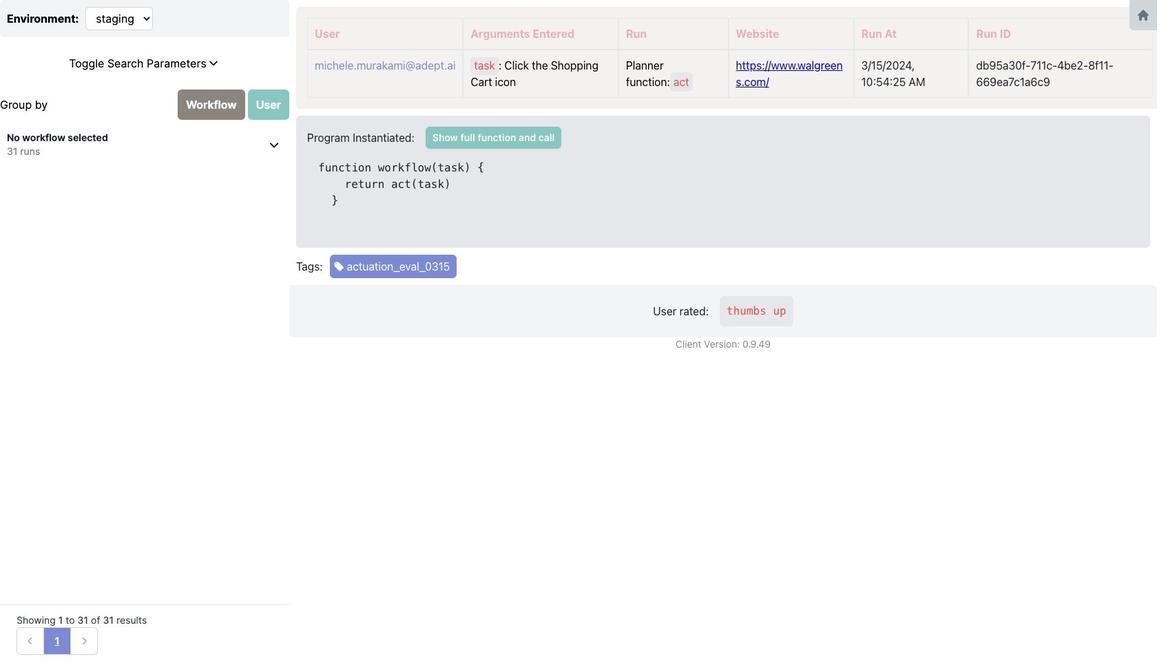 Task type: locate. For each thing, give the bounding box(es) containing it.
pagination element
[[17, 628, 98, 655]]



